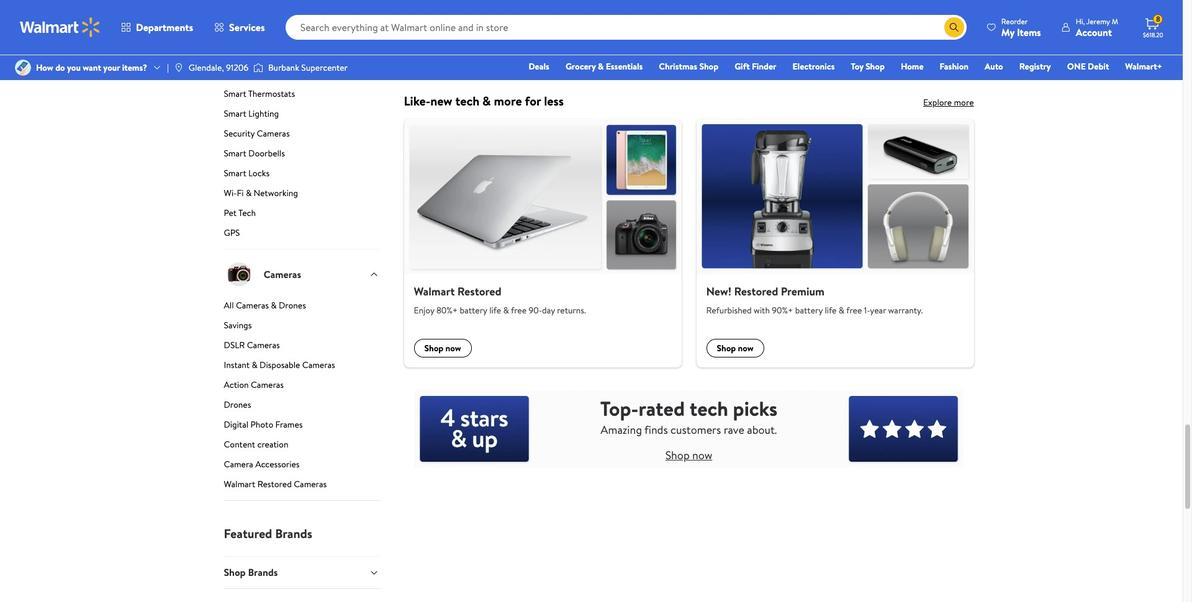Task type: describe. For each thing, give the bounding box(es) containing it.
dslr cameras
[[224, 339, 280, 352]]

all cameras & drones link
[[224, 300, 379, 317]]

$129.99
[[756, 3, 783, 15]]

3.1ch
[[629, 20, 653, 34]]

smart for smart thermostats
[[224, 88, 247, 100]]

all for smart home & wi-fi
[[224, 48, 234, 61]]

like-new tech & more for less
[[404, 92, 564, 109]]

all smart home
[[224, 48, 284, 61]]

home down headset
[[901, 60, 924, 73]]

now $99.00 $129.00 apple airpods with charging case (2nd generation)
[[427, 2, 550, 48]]

now $89.99 $129.99 apple pencil (2nd generation)
[[694, 2, 783, 48]]

digital photo frames link
[[224, 419, 379, 436]]

top-rated tech picks. amazing finds customers rave about. shop now. image
[[414, 391, 965, 468]]

life inside "new! restored premium refurbished with 90%+ battery life & free 1-year warranty."
[[825, 304, 837, 317]]

128gb
[[828, 48, 856, 61]]

walmart restored cameras link
[[224, 479, 379, 501]]

finder
[[752, 60, 777, 73]]

shop inside new! restored premium list item
[[717, 342, 736, 355]]

reorder my items
[[1002, 16, 1042, 39]]

smart doorbells
[[224, 147, 285, 160]]

vr
[[866, 34, 879, 48]]

christmas
[[659, 60, 698, 73]]

photo
[[251, 419, 274, 431]]

8
[[1157, 14, 1161, 24]]

Search search field
[[286, 15, 967, 40]]

now $89.99 group
[[694, 0, 818, 48]]

electronics link
[[788, 60, 841, 73]]

you
[[67, 61, 81, 74]]

now for now $249.00
[[828, 2, 850, 17]]

91206
[[226, 61, 249, 74]]

0 horizontal spatial restored
[[258, 479, 292, 491]]

generation) inside the now $89.99 $129.99 apple pencil (2nd generation)
[[694, 34, 746, 48]]

now for now $89.99
[[694, 2, 717, 17]]

home link
[[896, 60, 930, 73]]

pet
[[224, 207, 237, 220]]

toy shop link
[[846, 60, 891, 73]]

gift
[[735, 60, 750, 73]]

apple for $99.00
[[427, 20, 452, 34]]

walmart image
[[20, 17, 101, 37]]

$299.99
[[898, 3, 927, 15]]

auto
[[985, 60, 1004, 73]]

drones link
[[224, 399, 379, 417]]

my
[[1002, 25, 1015, 39]]

grocery & essentials
[[566, 60, 643, 73]]

content creation
[[224, 439, 289, 451]]

explore
[[924, 96, 953, 108]]

shop inside toy shop link
[[866, 60, 885, 73]]

account
[[1077, 25, 1113, 39]]

all cameras & drones
[[224, 300, 306, 312]]

shop now for new!
[[717, 342, 754, 355]]

new! restored premium refurbished with 90%+ battery life & free 1-year warranty.
[[707, 284, 924, 317]]

& up tech
[[246, 187, 252, 200]]

apple for $89.99
[[694, 20, 719, 34]]

& left hubs
[[313, 68, 319, 80]]

enjoy
[[414, 304, 435, 317]]

gps link
[[224, 227, 379, 249]]

cameras up doorbells
[[257, 128, 290, 140]]

1 horizontal spatial now
[[693, 448, 713, 464]]

Walmart Site-Wide search field
[[286, 15, 967, 40]]

cameras down the dslr cameras link
[[302, 359, 335, 372]]

deals link
[[523, 60, 555, 73]]

smart locks link
[[224, 167, 379, 185]]

g700:
[[600, 20, 626, 34]]

& inside "new! restored premium refurbished with 90%+ battery life & free 1-year warranty."
[[839, 304, 845, 317]]

shop brands button
[[224, 557, 379, 589]]

camera accessories
[[224, 459, 300, 471]]

security
[[224, 128, 255, 140]]

1 horizontal spatial —
[[920, 34, 927, 48]]

sony
[[560, 20, 581, 34]]

0 horizontal spatial more
[[494, 92, 522, 109]]

(2nd inside now $99.00 $129.00 apple airpods with charging case (2nd generation)
[[450, 34, 469, 48]]

camera accessories link
[[224, 459, 379, 476]]

instant
[[224, 359, 250, 372]]

now for now $99.00
[[427, 2, 449, 17]]

& right new
[[483, 92, 491, 109]]

2
[[881, 20, 887, 34]]

rated
[[639, 395, 685, 423]]

returns.
[[557, 304, 586, 317]]

 image for how do you want your items?
[[15, 60, 31, 76]]

jeremy
[[1087, 16, 1111, 26]]

all smart home link
[[224, 48, 379, 65]]

about.
[[748, 423, 778, 438]]

life inside walmart restored enjoy 80%+ battery life & free 90-day returns.
[[490, 304, 501, 317]]

smart for smart home & wi-fi
[[264, 16, 290, 30]]

now for new!
[[738, 342, 754, 355]]

walmart for walmart restored enjoy 80%+ battery life & free 90-day returns.
[[414, 284, 455, 300]]

finds
[[645, 423, 668, 438]]

departments button
[[111, 12, 204, 42]]

technology
[[605, 48, 655, 61]]

security cameras
[[224, 128, 290, 140]]

with inside "new! restored premium refurbished with 90%+ battery life & free 1-year warranty."
[[754, 304, 770, 317]]

restored for new! restored premium
[[735, 284, 779, 300]]

home inside dropdown button
[[292, 16, 318, 30]]

featured
[[224, 526, 272, 543]]

wi- inside dropdown button
[[330, 16, 345, 30]]

instant & disposable cameras
[[224, 359, 335, 372]]

list item containing now $99.00
[[404, 0, 975, 62]]

for
[[525, 92, 541, 109]]

frames
[[276, 419, 303, 431]]

assistants
[[274, 68, 311, 80]]

toy
[[851, 60, 864, 73]]

locks
[[249, 167, 270, 180]]

pencil
[[722, 20, 748, 34]]

free inside walmart restored enjoy 80%+ battery life & free 90-day returns.
[[511, 304, 527, 317]]

0 horizontal spatial wi-
[[224, 187, 237, 200]]

walmart restored enjoy 80%+ battery life & free 90-day returns.
[[414, 284, 586, 317]]

with inside $599.00 sony ht-g700: 3.1ch dolby atmos/dts:x soundbar with bluetooth technology
[[663, 34, 682, 48]]

grocery & essentials link
[[560, 60, 649, 73]]

your
[[103, 61, 120, 74]]

$599.00 group
[[560, 0, 684, 61]]

burbank
[[268, 61, 299, 74]]

top-rated tech picks amazing finds customers rave about.
[[601, 395, 778, 438]]

grocery
[[566, 60, 596, 73]]

atmos/dts:x
[[560, 34, 618, 48]]

& inside walmart restored enjoy 80%+ battery life & free 90-day returns.
[[504, 304, 509, 317]]

1 horizontal spatial more
[[955, 96, 975, 108]]

90-
[[529, 304, 542, 317]]

headset
[[882, 34, 917, 48]]

battery inside "new! restored premium refurbished with 90%+ battery life & free 1-year warranty."
[[796, 304, 823, 317]]

0 vertical spatial drones
[[279, 300, 306, 312]]

free inside "new! restored premium refurbished with 90%+ battery life & free 1-year warranty."
[[847, 304, 863, 317]]

8 $618.20
[[1144, 14, 1164, 39]]

now for walmart
[[446, 342, 462, 355]]

cameras up instant & disposable cameras
[[247, 339, 280, 352]]

content creation link
[[224, 439, 379, 456]]

tech for &
[[456, 92, 480, 109]]

smart lighting
[[224, 108, 279, 120]]

cameras down instant & disposable cameras
[[251, 379, 284, 392]]

quest
[[853, 20, 879, 34]]

shop inside shop brands dropdown button
[[224, 566, 246, 580]]

fashion link
[[935, 60, 975, 73]]

items
[[1018, 25, 1042, 39]]

explore more
[[924, 96, 975, 108]]

tech for picks
[[690, 395, 729, 423]]



Task type: vqa. For each thing, say whether or not it's contained in the screenshot.


Task type: locate. For each thing, give the bounding box(es) containing it.
instant & disposable cameras link
[[224, 359, 379, 377]]

& inside dropdown button
[[321, 16, 327, 30]]

action cameras link
[[224, 379, 379, 397]]

0 vertical spatial walmart
[[414, 284, 455, 300]]

cameras down the camera accessories link
[[294, 479, 327, 491]]

new! restored premium list item
[[689, 119, 982, 368]]

0 horizontal spatial  image
[[15, 60, 31, 76]]

wi- up pet
[[224, 187, 237, 200]]

home up smart thermostats on the top of the page
[[249, 68, 272, 80]]

generation) up gift
[[694, 34, 746, 48]]

free left 90-
[[511, 304, 527, 317]]

smart for smart locks
[[224, 167, 247, 180]]

cameras
[[257, 128, 290, 140], [264, 268, 301, 282], [236, 300, 269, 312], [247, 339, 280, 352], [302, 359, 335, 372], [251, 379, 284, 392], [294, 479, 327, 491]]

smart home assistants & hubs link
[[224, 68, 379, 85]]

2 generation) from the left
[[694, 34, 746, 48]]

fi up pet tech
[[237, 187, 244, 200]]

security cameras link
[[224, 128, 379, 145]]

& right grocery
[[598, 60, 604, 73]]

— right 2
[[889, 20, 897, 34]]

smart for smart doorbells
[[224, 147, 247, 160]]

with inside now $99.00 $129.00 apple airpods with charging case (2nd generation)
[[490, 20, 508, 34]]

savings
[[224, 320, 252, 332]]

apple inside now $99.00 $129.00 apple airpods with charging case (2nd generation)
[[427, 20, 452, 34]]

1 now from the left
[[427, 2, 449, 17]]

registry
[[1020, 60, 1052, 73]]

shop right christmas at the right top of the page
[[700, 60, 719, 73]]

one
[[1068, 60, 1087, 73]]

meta
[[828, 20, 850, 34]]

now
[[446, 342, 462, 355], [738, 342, 754, 355], [693, 448, 713, 464]]

1 all from the top
[[224, 48, 234, 61]]

apple inside the now $89.99 $129.99 apple pencil (2nd generation)
[[694, 20, 719, 34]]

1 vertical spatial wi-
[[224, 187, 237, 200]]

home up all smart home link
[[292, 16, 318, 30]]

with left 90%+
[[754, 304, 770, 317]]

home up burbank
[[261, 48, 284, 61]]

life left 1-
[[825, 304, 837, 317]]

smart home & wi-fi
[[264, 16, 353, 30]]

0 horizontal spatial tech
[[456, 92, 480, 109]]

all up 91206
[[224, 48, 234, 61]]

free
[[511, 304, 527, 317], [847, 304, 863, 317]]

80%+
[[437, 304, 458, 317]]

tech right new
[[456, 92, 480, 109]]

now $249.00 group
[[828, 0, 952, 61]]

shop now down customers
[[666, 448, 713, 464]]

1 horizontal spatial restored
[[458, 284, 502, 300]]

refurbished
[[707, 304, 752, 317]]

shop right toy
[[866, 60, 885, 73]]

walmart+ link
[[1120, 60, 1169, 73]]

1 horizontal spatial with
[[663, 34, 682, 48]]

2 horizontal spatial restored
[[735, 284, 779, 300]]

0 horizontal spatial walmart
[[224, 479, 256, 491]]

home
[[292, 16, 318, 30], [261, 48, 284, 61], [901, 60, 924, 73], [249, 68, 272, 80]]

1 vertical spatial fi
[[237, 187, 244, 200]]

with down $129.00
[[490, 20, 508, 34]]

restored
[[458, 284, 502, 300], [735, 284, 779, 300], [258, 479, 292, 491]]

brands
[[275, 526, 313, 543], [248, 566, 278, 580]]

shop now inside new! restored premium list item
[[717, 342, 754, 355]]

restored inside walmart restored enjoy 80%+ battery life & free 90-day returns.
[[458, 284, 502, 300]]

walmart+
[[1126, 60, 1163, 73]]

0 horizontal spatial shop now
[[425, 342, 462, 355]]

now inside the now $89.99 $129.99 apple pencil (2nd generation)
[[694, 2, 717, 17]]

disposable
[[260, 359, 300, 372]]

0 horizontal spatial fi
[[237, 187, 244, 200]]

2 life from the left
[[825, 304, 837, 317]]

1 vertical spatial drones
[[224, 399, 251, 412]]

savings link
[[224, 320, 379, 337]]

1 vertical spatial walmart
[[224, 479, 256, 491]]

walmart restored list item
[[397, 119, 689, 368]]

smart up the all smart home
[[264, 16, 290, 30]]

apple left airpods
[[427, 20, 452, 34]]

more left 'for'
[[494, 92, 522, 109]]

0 vertical spatial all
[[224, 48, 234, 61]]

shop down the refurbished
[[717, 342, 736, 355]]

smart up 91206
[[236, 48, 259, 61]]

generation) inside now $99.00 $129.00 apple airpods with charging case (2nd generation)
[[472, 34, 524, 48]]

—
[[889, 20, 897, 34], [920, 34, 927, 48]]

accessories
[[255, 459, 300, 471]]

featured brands
[[224, 526, 313, 543]]

0 horizontal spatial apple
[[427, 20, 452, 34]]

how do you want your items?
[[36, 61, 147, 74]]

 image
[[254, 62, 263, 74]]

brands inside dropdown button
[[248, 566, 278, 580]]

now inside now $99.00 $129.00 apple airpods with charging case (2nd generation)
[[427, 2, 449, 17]]

shop inside walmart restored list item
[[425, 342, 444, 355]]

now down the refurbished
[[738, 342, 754, 355]]

$599.00 sony ht-g700: 3.1ch dolby atmos/dts:x soundbar with bluetooth technology
[[560, 2, 682, 61]]

in-
[[914, 20, 926, 34]]

soundbar
[[620, 34, 661, 48]]

shop down "enjoy"
[[425, 342, 444, 355]]

& up all smart home link
[[321, 16, 327, 30]]

want
[[83, 61, 101, 74]]

generation)
[[472, 34, 524, 48], [694, 34, 746, 48]]

brands for shop brands
[[248, 566, 278, 580]]

brands for featured brands
[[275, 526, 313, 543]]

cameras up all cameras & drones
[[264, 268, 301, 282]]

pet tech
[[224, 207, 256, 220]]

restored up 80%+
[[458, 284, 502, 300]]

(2nd right the case
[[450, 34, 469, 48]]

0 vertical spatial brands
[[275, 526, 313, 543]]

tech left picks
[[690, 395, 729, 423]]

1 horizontal spatial apple
[[694, 20, 719, 34]]

0 horizontal spatial drones
[[224, 399, 251, 412]]

burbank supercenter
[[268, 61, 348, 74]]

90%+
[[772, 304, 794, 317]]

now inside the now $249.00 $299.99 meta quest 2 — all-in-one wireless vr headset — 128gb
[[828, 2, 850, 17]]

smart doorbells link
[[224, 147, 379, 165]]

now left $89.99
[[694, 2, 717, 17]]

shop now down 80%+
[[425, 342, 462, 355]]

1 horizontal spatial fi
[[345, 16, 353, 30]]

1 horizontal spatial  image
[[174, 63, 184, 73]]

walmart up "enjoy"
[[414, 284, 455, 300]]

& left 90-
[[504, 304, 509, 317]]

tech
[[456, 92, 480, 109], [690, 395, 729, 423]]

gps
[[224, 227, 240, 239]]

0 horizontal spatial —
[[889, 20, 897, 34]]

apple left pencil
[[694, 20, 719, 34]]

2 apple from the left
[[694, 20, 719, 34]]

1 horizontal spatial walmart
[[414, 284, 455, 300]]

0 vertical spatial wi-
[[330, 16, 345, 30]]

1 free from the left
[[511, 304, 527, 317]]

with up christmas at the right top of the page
[[663, 34, 682, 48]]

gift finder link
[[730, 60, 783, 73]]

cameras button
[[224, 249, 379, 300]]

like-
[[404, 92, 431, 109]]

walmart inside walmart restored enjoy 80%+ battery life & free 90-day returns.
[[414, 284, 455, 300]]

all for cameras
[[224, 300, 234, 312]]

battery inside walmart restored enjoy 80%+ battery life & free 90-day returns.
[[460, 304, 488, 317]]

wireless
[[828, 34, 864, 48]]

shop now down the refurbished
[[717, 342, 754, 355]]

restored for walmart restored
[[458, 284, 502, 300]]

1 apple from the left
[[427, 20, 452, 34]]

dslr
[[224, 339, 245, 352]]

generation) down $129.00
[[472, 34, 524, 48]]

2 horizontal spatial shop now
[[717, 342, 754, 355]]

smart down security
[[224, 147, 247, 160]]

now down customers
[[693, 448, 713, 464]]

amazing
[[601, 423, 642, 438]]

$89.99
[[719, 2, 751, 17]]

smart up security
[[224, 108, 247, 120]]

0 horizontal spatial now
[[427, 2, 449, 17]]

networking
[[254, 187, 298, 200]]

wi-
[[330, 16, 345, 30], [224, 187, 237, 200]]

drones down action
[[224, 399, 251, 412]]

 image right |
[[174, 63, 184, 73]]

now inside new! restored premium list item
[[738, 342, 754, 355]]

1 horizontal spatial tech
[[690, 395, 729, 423]]

& right the instant
[[252, 359, 258, 372]]

restored down accessories
[[258, 479, 292, 491]]

smart lighting link
[[224, 108, 379, 125]]

0 vertical spatial tech
[[456, 92, 480, 109]]

$129.00
[[489, 3, 518, 15]]

smart down the all smart home
[[224, 68, 247, 80]]

tech inside 'top-rated tech picks amazing finds customers rave about.'
[[690, 395, 729, 423]]

1 vertical spatial brands
[[248, 566, 278, 580]]

tech
[[239, 207, 256, 220]]

smart for smart home assistants & hubs
[[224, 68, 247, 80]]

smart thermostats
[[224, 88, 295, 100]]

1 horizontal spatial wi-
[[330, 16, 345, 30]]

now down 80%+
[[446, 342, 462, 355]]

with
[[490, 20, 508, 34], [663, 34, 682, 48], [754, 304, 770, 317]]

1 horizontal spatial (2nd
[[750, 20, 770, 34]]

1 horizontal spatial life
[[825, 304, 837, 317]]

smart left locks
[[224, 167, 247, 180]]

shop down featured on the left bottom
[[224, 566, 246, 580]]

0 horizontal spatial life
[[490, 304, 501, 317]]

smart inside dropdown button
[[264, 16, 290, 30]]

1 vertical spatial tech
[[690, 395, 729, 423]]

smart up smart lighting
[[224, 88, 247, 100]]

battery down premium
[[796, 304, 823, 317]]

cameras inside dropdown button
[[264, 268, 301, 282]]

shop now for walmart
[[425, 342, 462, 355]]

0 horizontal spatial with
[[490, 20, 508, 34]]

shop now inside walmart restored list item
[[425, 342, 462, 355]]

fi
[[345, 16, 353, 30], [237, 187, 244, 200]]

smart for smart lighting
[[224, 108, 247, 120]]

registry link
[[1014, 60, 1057, 73]]

fi inside dropdown button
[[345, 16, 353, 30]]

brands up shop brands dropdown button
[[275, 526, 313, 543]]

picks
[[734, 395, 778, 423]]

battery right 80%+
[[460, 304, 488, 317]]

1 generation) from the left
[[472, 34, 524, 48]]

wi-fi & networking
[[224, 187, 298, 200]]

digital photo frames
[[224, 419, 303, 431]]

walmart for walmart restored cameras
[[224, 479, 256, 491]]

— right the all-
[[920, 34, 927, 48]]

 image for glendale, 91206
[[174, 63, 184, 73]]

premium
[[781, 284, 825, 300]]

free left 1-
[[847, 304, 863, 317]]

one debit link
[[1062, 60, 1115, 73]]

fi up supercenter
[[345, 16, 353, 30]]

 image left the 'how'
[[15, 60, 31, 76]]

2 horizontal spatial with
[[754, 304, 770, 317]]

& up savings link
[[271, 300, 277, 312]]

1 horizontal spatial generation)
[[694, 34, 746, 48]]

do
[[55, 61, 65, 74]]

list item
[[404, 0, 975, 62]]

0 horizontal spatial free
[[511, 304, 527, 317]]

2 now from the left
[[694, 2, 717, 17]]

services button
[[204, 12, 276, 42]]

& left 1-
[[839, 304, 845, 317]]

all up savings on the left of the page
[[224, 300, 234, 312]]

restored inside "new! restored premium refurbished with 90%+ battery life & free 1-year warranty."
[[735, 284, 779, 300]]

wi- up supercenter
[[330, 16, 345, 30]]

search icon image
[[950, 22, 960, 32]]

3 now from the left
[[828, 2, 850, 17]]

1 horizontal spatial now
[[694, 2, 717, 17]]

0 vertical spatial fi
[[345, 16, 353, 30]]

life left 90-
[[490, 304, 501, 317]]

digital
[[224, 419, 249, 431]]

now left $99.00
[[427, 2, 449, 17]]

year
[[871, 304, 887, 317]]

now $249.00 $299.99 meta quest 2 — all-in-one wireless vr headset — 128gb
[[828, 2, 944, 61]]

christmas shop
[[659, 60, 719, 73]]

list
[[397, 119, 982, 368]]

1 horizontal spatial drones
[[279, 300, 306, 312]]

new
[[431, 92, 453, 109]]

0 horizontal spatial generation)
[[472, 34, 524, 48]]

1 battery from the left
[[460, 304, 488, 317]]

shop down customers
[[666, 448, 690, 464]]

drones up savings link
[[279, 300, 306, 312]]

smart
[[264, 16, 290, 30], [236, 48, 259, 61], [224, 68, 247, 80], [224, 88, 247, 100], [224, 108, 247, 120], [224, 147, 247, 160], [224, 167, 247, 180]]

1 horizontal spatial free
[[847, 304, 863, 317]]

 image
[[15, 60, 31, 76], [174, 63, 184, 73]]

life
[[490, 304, 501, 317], [825, 304, 837, 317]]

0 horizontal spatial now
[[446, 342, 462, 355]]

shop inside 'christmas shop' link
[[700, 60, 719, 73]]

charging
[[511, 20, 550, 34]]

(2nd inside the now $89.99 $129.99 apple pencil (2nd generation)
[[750, 20, 770, 34]]

2 horizontal spatial now
[[738, 342, 754, 355]]

more right explore
[[955, 96, 975, 108]]

less
[[544, 92, 564, 109]]

now inside walmart restored list item
[[446, 342, 462, 355]]

0 horizontal spatial battery
[[460, 304, 488, 317]]

pet tech link
[[224, 207, 379, 225]]

1 vertical spatial all
[[224, 300, 234, 312]]

doorbells
[[249, 147, 285, 160]]

rave
[[724, 423, 745, 438]]

restored up 90%+
[[735, 284, 779, 300]]

debit
[[1089, 60, 1110, 73]]

now up meta
[[828, 2, 850, 17]]

cameras up savings on the left of the page
[[236, 300, 269, 312]]

list containing walmart restored
[[397, 119, 982, 368]]

(2nd down '$129.99'
[[750, 20, 770, 34]]

creation
[[257, 439, 289, 451]]

0 horizontal spatial (2nd
[[450, 34, 469, 48]]

1 life from the left
[[490, 304, 501, 317]]

2 horizontal spatial now
[[828, 2, 850, 17]]

brands down 'featured brands'
[[248, 566, 278, 580]]

dslr cameras link
[[224, 339, 379, 357]]

now
[[427, 2, 449, 17], [694, 2, 717, 17], [828, 2, 850, 17]]

now $99.00 group
[[427, 0, 550, 48]]

1 horizontal spatial battery
[[796, 304, 823, 317]]

walmart down camera
[[224, 479, 256, 491]]

1 horizontal spatial shop now
[[666, 448, 713, 464]]

hubs
[[321, 68, 340, 80]]

2 all from the top
[[224, 300, 234, 312]]

ht-
[[584, 20, 600, 34]]

2 battery from the left
[[796, 304, 823, 317]]

2 free from the left
[[847, 304, 863, 317]]



